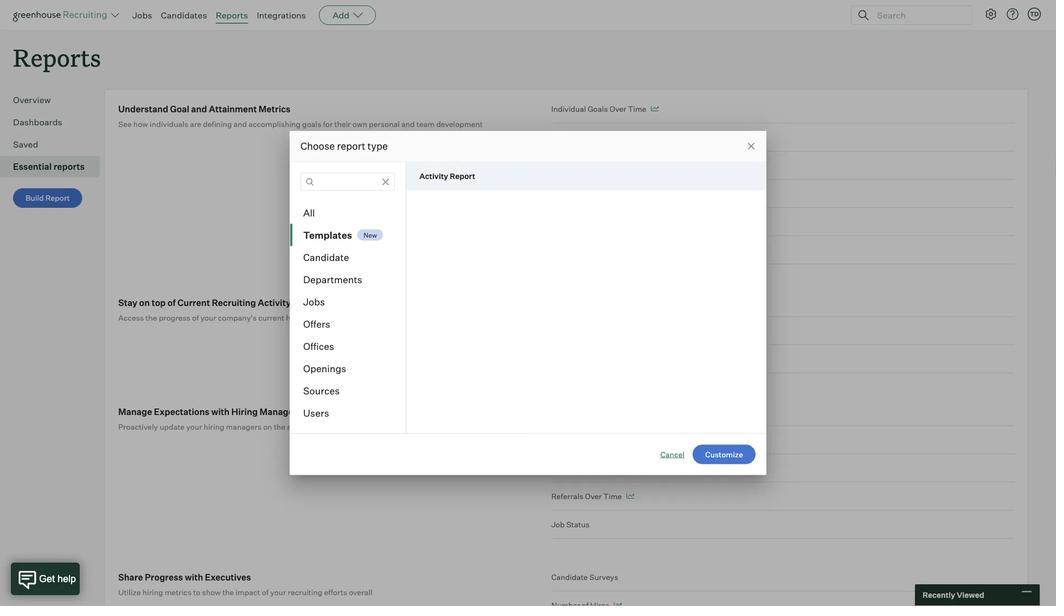 Task type: describe. For each thing, give the bounding box(es) containing it.
customize button
[[693, 445, 756, 464]]

report for activity report
[[450, 172, 476, 181]]

time right goals
[[628, 104, 647, 114]]

recently viewed
[[923, 591, 985, 600]]

show
[[202, 588, 221, 597]]

individual
[[552, 104, 586, 114]]

individual goals over time
[[552, 104, 647, 114]]

expectations
[[154, 406, 210, 417]]

proactively
[[118, 422, 158, 432]]

time for time to submit scorecards goal attainment
[[552, 161, 570, 170]]

report
[[337, 140, 366, 152]]

goal right "scorecards"
[[650, 161, 667, 170]]

manage expectations with hiring managers proactively update your hiring managers on the status of each job
[[118, 406, 349, 432]]

1 vertical spatial reports
[[13, 41, 101, 73]]

current
[[178, 297, 210, 308]]

submit
[[581, 161, 606, 170]]

goal right 'applications'
[[654, 189, 670, 198]]

are
[[190, 119, 201, 129]]

icon chart link
[[552, 592, 1015, 606]]

share
[[118, 572, 143, 583]]

1 vertical spatial over
[[585, 492, 602, 501]]

users
[[303, 407, 329, 419]]

new
[[364, 231, 377, 239]]

candidates link
[[161, 10, 207, 21]]

managers
[[226, 422, 262, 432]]

stay
[[118, 297, 137, 308]]

development
[[436, 119, 483, 129]]

all
[[303, 207, 315, 219]]

integrations
[[257, 10, 306, 21]]

metrics
[[165, 588, 192, 597]]

scorecards
[[608, 161, 649, 170]]

essential
[[13, 161, 52, 172]]

how
[[133, 119, 148, 129]]

on inside manage expectations with hiring managers proactively update your hiring managers on the status of each job
[[263, 422, 272, 432]]

with for hiring
[[211, 406, 230, 417]]

templates
[[303, 229, 352, 241]]

to for submit
[[572, 161, 579, 170]]

jobs link
[[132, 10, 152, 21]]

openings
[[303, 363, 346, 375]]

customize
[[706, 450, 744, 459]]

offices
[[303, 340, 334, 352]]

time in stage goal attainment
[[552, 132, 661, 142]]

0 vertical spatial jobs
[[132, 10, 152, 21]]

top
[[152, 297, 166, 308]]

essential reports
[[13, 161, 85, 172]]

goals
[[302, 119, 322, 129]]

defining
[[203, 119, 232, 129]]

current
[[259, 313, 285, 323]]

time to review applications goal attainment
[[552, 189, 712, 198]]

integrations link
[[257, 10, 306, 21]]

departments
[[303, 274, 363, 286]]

recruiting
[[212, 297, 256, 308]]

job status link
[[552, 511, 1015, 539]]

access
[[118, 313, 144, 323]]

to inside share progress with executives utilize hiring metrics to show the impact of your recruiting efforts overall
[[193, 588, 201, 597]]

job
[[552, 520, 565, 529]]

status
[[567, 520, 590, 529]]

icon chart image for time to submit scorecards goal attainment
[[713, 163, 721, 168]]

dashboards
[[13, 117, 62, 128]]

1 horizontal spatial reports
[[216, 10, 248, 21]]

dashboards link
[[13, 116, 96, 129]]

cancel
[[661, 450, 685, 459]]

with for executives
[[185, 572, 203, 583]]

applications
[[608, 189, 653, 198]]

0 vertical spatial over
[[610, 104, 627, 114]]

2 horizontal spatial and
[[402, 119, 415, 129]]

referrals over time
[[552, 492, 622, 501]]

td button
[[1029, 8, 1042, 21]]

share progress with executives utilize hiring metrics to show the impact of your recruiting efforts overall
[[118, 572, 373, 597]]

td button
[[1026, 5, 1044, 23]]

stay on top of current recruiting activity access the progress of your company's current hiring process
[[118, 297, 337, 323]]

activity report
[[420, 172, 476, 181]]

time in stage goal attainment link
[[552, 123, 1015, 152]]

add button
[[319, 5, 376, 25]]

viewed
[[957, 591, 985, 600]]

managers
[[260, 406, 302, 417]]

of down the current
[[192, 313, 199, 323]]

candidates
[[161, 10, 207, 21]]

their
[[335, 119, 351, 129]]

the inside stay on top of current recruiting activity access the progress of your company's current hiring process
[[146, 313, 157, 323]]

surveys
[[590, 572, 619, 582]]

essential reports link
[[13, 160, 96, 173]]

individuals
[[150, 119, 188, 129]]

0 horizontal spatial and
[[191, 104, 207, 114]]

time to submit scorecards goal attainment
[[552, 161, 708, 170]]

of inside share progress with executives utilize hiring metrics to show the impact of your recruiting efforts overall
[[262, 588, 269, 597]]

time for time to review applications goal attainment
[[552, 189, 570, 198]]

activity inside stay on top of current recruiting activity access the progress of your company's current hiring process
[[258, 297, 291, 308]]

cancel link
[[661, 449, 685, 460]]

progress
[[159, 313, 191, 323]]

goal inside the "understand goal and attainment metrics see how individuals are defining and accomplishing goals for their own personal and team development"
[[170, 104, 189, 114]]

team
[[417, 119, 435, 129]]

Search All... text field
[[301, 173, 395, 191]]



Task type: locate. For each thing, give the bounding box(es) containing it.
attainment
[[209, 104, 257, 114], [620, 132, 661, 142], [668, 161, 708, 170], [672, 189, 712, 198]]

1 vertical spatial on
[[263, 422, 272, 432]]

to left submit
[[572, 161, 579, 170]]

report inside "choose report type" dialog
[[450, 172, 476, 181]]

your inside share progress with executives utilize hiring metrics to show the impact of your recruiting efforts overall
[[270, 588, 286, 597]]

td
[[1031, 10, 1040, 18]]

time for time in stage goal attainment
[[552, 132, 570, 142]]

of
[[168, 297, 176, 308], [192, 313, 199, 323], [311, 422, 318, 432], [262, 588, 269, 597]]

candidate surveys link
[[552, 572, 1015, 592]]

overview
[[13, 95, 51, 105]]

reports down greenhouse recruiting image
[[13, 41, 101, 73]]

metrics
[[259, 104, 291, 114]]

update
[[160, 422, 185, 432]]

choose report type dialog
[[290, 131, 767, 475]]

hiring down progress
[[143, 588, 163, 597]]

time right referrals
[[604, 492, 622, 501]]

candidate surveys
[[552, 572, 619, 582]]

status
[[287, 422, 309, 432]]

over right goals
[[610, 104, 627, 114]]

time left review
[[552, 189, 570, 198]]

referrals
[[552, 492, 584, 501]]

choose report type
[[301, 140, 388, 152]]

activity up current
[[258, 297, 291, 308]]

of inside manage expectations with hiring managers proactively update your hiring managers on the status of each job
[[311, 422, 318, 432]]

1 horizontal spatial report
[[450, 172, 476, 181]]

your down the current
[[201, 313, 216, 323]]

icon chart image for individual goals over time
[[651, 106, 659, 112]]

icon chart image for time to review applications goal attainment
[[717, 191, 725, 196]]

time left submit
[[552, 161, 570, 170]]

1 horizontal spatial and
[[234, 119, 247, 129]]

personal
[[369, 119, 400, 129]]

report right build
[[45, 193, 70, 203]]

with inside share progress with executives utilize hiring metrics to show the impact of your recruiting efforts overall
[[185, 572, 203, 583]]

goals
[[588, 104, 608, 114]]

icon chart image for referrals over time
[[627, 494, 635, 499]]

reports right candidates
[[216, 10, 248, 21]]

recently
[[923, 591, 956, 600]]

over
[[610, 104, 627, 114], [585, 492, 602, 501]]

utilize
[[118, 588, 141, 597]]

candidate down the templates
[[303, 251, 349, 263]]

on
[[139, 297, 150, 308], [263, 422, 272, 432]]

impact
[[236, 588, 260, 597]]

0 horizontal spatial over
[[585, 492, 602, 501]]

1 vertical spatial jobs
[[303, 296, 325, 308]]

your inside manage expectations with hiring managers proactively update your hiring managers on the status of each job
[[186, 422, 202, 432]]

the down top
[[146, 313, 157, 323]]

configure image
[[985, 8, 998, 21]]

0 horizontal spatial with
[[185, 572, 203, 583]]

1 vertical spatial report
[[45, 193, 70, 203]]

candidate for candidate surveys
[[552, 572, 588, 582]]

0 horizontal spatial reports
[[13, 41, 101, 73]]

time left in
[[552, 132, 570, 142]]

saved link
[[13, 138, 96, 151]]

1 vertical spatial your
[[186, 422, 202, 432]]

stage
[[580, 132, 601, 142]]

offers
[[303, 318, 330, 330]]

see
[[118, 119, 132, 129]]

0 vertical spatial your
[[201, 313, 216, 323]]

reports link
[[216, 10, 248, 21]]

candidate for candidate
[[303, 251, 349, 263]]

0 vertical spatial report
[[450, 172, 476, 181]]

on left top
[[139, 297, 150, 308]]

progress
[[145, 572, 183, 583]]

2 vertical spatial the
[[223, 588, 234, 597]]

and left team
[[402, 119, 415, 129]]

your inside stay on top of current recruiting activity access the progress of your company's current hiring process
[[201, 313, 216, 323]]

report down development
[[450, 172, 476, 181]]

on inside stay on top of current recruiting activity access the progress of your company's current hiring process
[[139, 297, 150, 308]]

the inside manage expectations with hiring managers proactively update your hiring managers on the status of each job
[[274, 422, 286, 432]]

for
[[323, 119, 333, 129]]

0 horizontal spatial report
[[45, 193, 70, 203]]

1 vertical spatial with
[[185, 572, 203, 583]]

add
[[333, 10, 350, 21]]

with up metrics
[[185, 572, 203, 583]]

1 horizontal spatial hiring
[[204, 422, 224, 432]]

manage
[[118, 406, 152, 417]]

hiring inside share progress with executives utilize hiring metrics to show the impact of your recruiting efforts overall
[[143, 588, 163, 597]]

activity down team
[[420, 172, 449, 181]]

recruiting
[[288, 588, 323, 597]]

1 horizontal spatial candidate
[[552, 572, 588, 582]]

in
[[572, 132, 578, 142]]

hiring inside stay on top of current recruiting activity access the progress of your company's current hiring process
[[286, 313, 307, 323]]

build report
[[26, 193, 70, 203]]

2 vertical spatial to
[[193, 588, 201, 597]]

your left recruiting
[[270, 588, 286, 597]]

greenhouse recruiting image
[[13, 9, 111, 22]]

report for build report
[[45, 193, 70, 203]]

attainment inside the "understand goal and attainment metrics see how individuals are defining and accomplishing goals for their own personal and team development"
[[209, 104, 257, 114]]

1 horizontal spatial activity
[[420, 172, 449, 181]]

1 horizontal spatial the
[[223, 588, 234, 597]]

to
[[572, 161, 579, 170], [572, 189, 579, 198], [193, 588, 201, 597]]

with
[[211, 406, 230, 417], [185, 572, 203, 583]]

jobs left candidates link
[[132, 10, 152, 21]]

on down managers
[[263, 422, 272, 432]]

candidate inside "choose report type" dialog
[[303, 251, 349, 263]]

over right referrals
[[585, 492, 602, 501]]

time
[[628, 104, 647, 114], [552, 132, 570, 142], [552, 161, 570, 170], [552, 189, 570, 198], [604, 492, 622, 501]]

to for review
[[572, 189, 579, 198]]

0 horizontal spatial jobs
[[132, 10, 152, 21]]

1 vertical spatial activity
[[258, 297, 291, 308]]

0 horizontal spatial on
[[139, 297, 150, 308]]

to left review
[[572, 189, 579, 198]]

1 horizontal spatial over
[[610, 104, 627, 114]]

0 horizontal spatial activity
[[258, 297, 291, 308]]

of right top
[[168, 297, 176, 308]]

hiring left managers
[[204, 422, 224, 432]]

0 vertical spatial the
[[146, 313, 157, 323]]

hiring
[[232, 406, 258, 417]]

0 vertical spatial candidate
[[303, 251, 349, 263]]

hiring right current
[[286, 313, 307, 323]]

1 vertical spatial candidate
[[552, 572, 588, 582]]

1 horizontal spatial on
[[263, 422, 272, 432]]

1 vertical spatial to
[[572, 189, 579, 198]]

of right impact
[[262, 588, 269, 597]]

review
[[581, 189, 606, 198]]

saved
[[13, 139, 38, 150]]

efforts
[[324, 588, 347, 597]]

activity
[[420, 172, 449, 181], [258, 297, 291, 308]]

icon chart image
[[651, 106, 659, 112], [713, 163, 721, 168], [717, 191, 725, 196], [627, 494, 635, 499], [614, 603, 622, 606]]

understand
[[118, 104, 168, 114]]

0 horizontal spatial candidate
[[303, 251, 349, 263]]

with inside manage expectations with hiring managers proactively update your hiring managers on the status of each job
[[211, 406, 230, 417]]

0 vertical spatial activity
[[420, 172, 449, 181]]

overall
[[349, 588, 373, 597]]

understand goal and attainment metrics see how individuals are defining and accomplishing goals for their own personal and team development
[[118, 104, 483, 129]]

build report button
[[13, 188, 82, 208]]

hiring inside manage expectations with hiring managers proactively update your hiring managers on the status of each job
[[204, 422, 224, 432]]

candidate
[[303, 251, 349, 263], [552, 572, 588, 582]]

0 horizontal spatial the
[[146, 313, 157, 323]]

1 vertical spatial the
[[274, 422, 286, 432]]

candidate inside 'link'
[[552, 572, 588, 582]]

report inside "build report" button
[[45, 193, 70, 203]]

0 vertical spatial to
[[572, 161, 579, 170]]

the down executives
[[223, 588, 234, 597]]

each
[[319, 422, 336, 432]]

Search text field
[[875, 7, 963, 23]]

0 vertical spatial on
[[139, 297, 150, 308]]

reports
[[216, 10, 248, 21], [13, 41, 101, 73]]

the inside share progress with executives utilize hiring metrics to show the impact of your recruiting efforts overall
[[223, 588, 234, 597]]

of left each
[[311, 422, 318, 432]]

overview link
[[13, 93, 96, 106]]

report
[[450, 172, 476, 181], [45, 193, 70, 203]]

and right defining
[[234, 119, 247, 129]]

jobs up process
[[303, 296, 325, 308]]

goal right stage
[[602, 132, 619, 142]]

goal up individuals
[[170, 104, 189, 114]]

2 vertical spatial hiring
[[143, 588, 163, 597]]

1 horizontal spatial jobs
[[303, 296, 325, 308]]

to left 'show' on the left
[[193, 588, 201, 597]]

sources
[[303, 385, 340, 397]]

candidate left surveys
[[552, 572, 588, 582]]

with left hiring
[[211, 406, 230, 417]]

job
[[338, 422, 349, 432]]

the down managers
[[274, 422, 286, 432]]

build
[[26, 193, 44, 203]]

0 vertical spatial hiring
[[286, 313, 307, 323]]

company's
[[218, 313, 257, 323]]

activity inside "choose report type" dialog
[[420, 172, 449, 181]]

type
[[368, 140, 388, 152]]

2 horizontal spatial hiring
[[286, 313, 307, 323]]

2 vertical spatial your
[[270, 588, 286, 597]]

1 horizontal spatial with
[[211, 406, 230, 417]]

0 horizontal spatial hiring
[[143, 588, 163, 597]]

0 vertical spatial reports
[[216, 10, 248, 21]]

choose
[[301, 140, 335, 152]]

0 vertical spatial with
[[211, 406, 230, 417]]

your down expectations
[[186, 422, 202, 432]]

own
[[353, 119, 367, 129]]

1 vertical spatial hiring
[[204, 422, 224, 432]]

hiring
[[286, 313, 307, 323], [204, 422, 224, 432], [143, 588, 163, 597]]

2 horizontal spatial the
[[274, 422, 286, 432]]

jobs inside "choose report type" dialog
[[303, 296, 325, 308]]

process
[[308, 313, 337, 323]]

and up the are
[[191, 104, 207, 114]]



Task type: vqa. For each thing, say whether or not it's contained in the screenshot.
will associated with only
no



